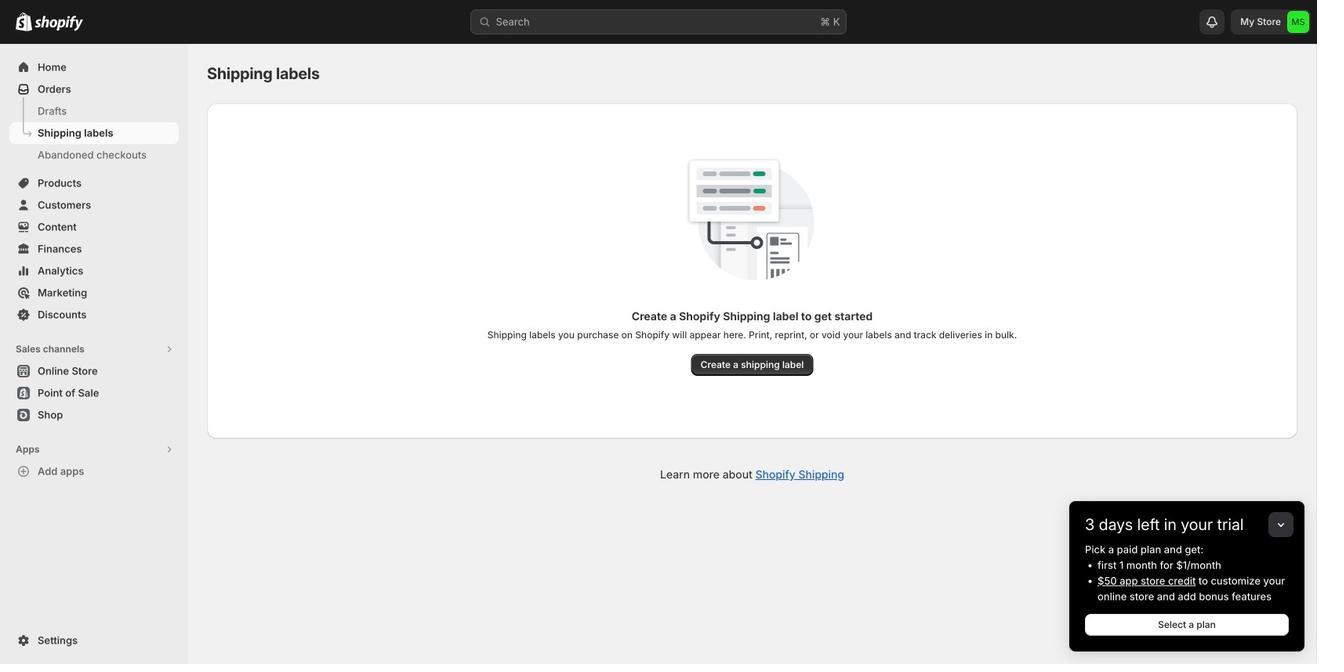 Task type: locate. For each thing, give the bounding box(es) containing it.
shopify image
[[16, 12, 32, 31], [34, 15, 83, 31]]



Task type: vqa. For each thing, say whether or not it's contained in the screenshot.
'Test Store' icon
no



Task type: describe. For each thing, give the bounding box(es) containing it.
my store image
[[1287, 11, 1309, 33]]

0 horizontal spatial shopify image
[[16, 12, 32, 31]]

1 horizontal spatial shopify image
[[34, 15, 83, 31]]



